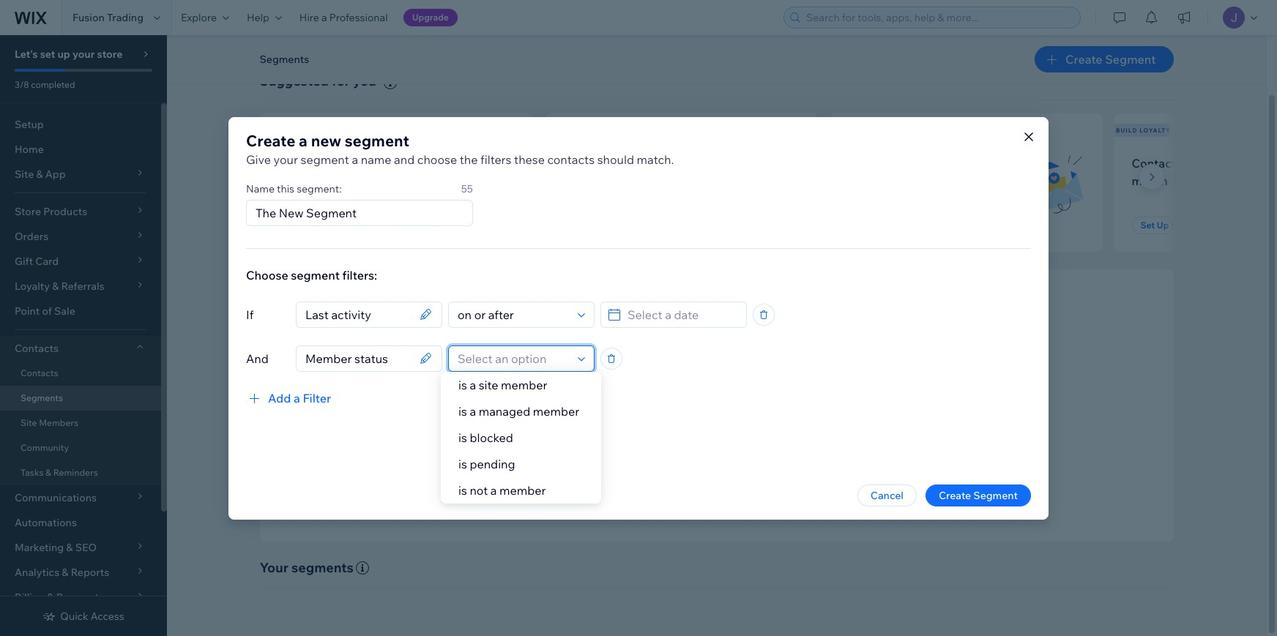 Task type: locate. For each thing, give the bounding box(es) containing it.
a down customers
[[639, 173, 645, 188]]

2 is from the top
[[458, 404, 467, 419]]

contacts down loyalty
[[1132, 156, 1182, 170]]

your
[[72, 48, 95, 61], [274, 152, 298, 167], [355, 173, 380, 188], [631, 454, 652, 467]]

new
[[261, 127, 278, 134], [277, 156, 302, 170]]

set
[[40, 48, 55, 61]]

is left the blocked
[[458, 431, 467, 445]]

campaigns
[[690, 434, 742, 447]]

contacts inside the contacts with a birthday th
[[1132, 156, 1182, 170]]

automations link
[[0, 510, 161, 535]]

of inside create specific groups of contacts that update automatically send personalized email campaigns to drive sales and build trust get to know your high-value customers, potential leads and more
[[681, 414, 690, 428]]

add a filter
[[268, 391, 331, 405]]

subscribed
[[277, 173, 339, 188]]

mailing
[[383, 173, 423, 188]]

new up the subscribed
[[277, 156, 302, 170]]

contacts down "contacts" dropdown button
[[21, 368, 58, 379]]

1 horizontal spatial to
[[591, 454, 601, 467]]

is for is not a member
[[458, 483, 467, 498]]

4 is from the top
[[458, 457, 467, 472]]

you
[[353, 73, 376, 89]]

high-
[[655, 454, 679, 467]]

list box
[[441, 372, 601, 504]]

list
[[257, 113, 1277, 252]]

who up purchase on the right top
[[675, 156, 698, 170]]

0 horizontal spatial who
[[355, 156, 378, 170]]

and up mailing
[[394, 152, 415, 167]]

create inside create a new segment give your segment a name and choose the filters these contacts should match.
[[246, 131, 295, 150]]

who
[[355, 156, 378, 170], [675, 156, 698, 170]]

your right give
[[274, 152, 298, 167]]

th
[[1269, 156, 1277, 170]]

0 vertical spatial segments
[[260, 53, 309, 66]]

contacts inside "link"
[[21, 368, 58, 379]]

up down segment:
[[302, 220, 314, 231]]

segments inside segments button
[[260, 53, 309, 66]]

set
[[286, 220, 300, 231], [1141, 220, 1155, 231]]

is pending
[[458, 457, 515, 472]]

segment down new
[[301, 152, 349, 167]]

a right with
[[1211, 156, 1218, 170]]

1 vertical spatial segments
[[21, 393, 63, 404]]

0 horizontal spatial create segment button
[[926, 484, 1031, 506]]

a inside the contacts with a birthday th
[[1211, 156, 1218, 170]]

1 horizontal spatial create segment button
[[1035, 46, 1174, 73]]

quick access button
[[43, 610, 124, 623]]

to
[[341, 173, 353, 188], [745, 434, 755, 447], [591, 454, 601, 467]]

segments up site members on the left of page
[[21, 393, 63, 404]]

segments for segments button
[[260, 53, 309, 66]]

segments up suggested
[[260, 53, 309, 66]]

automatically
[[795, 414, 859, 428]]

Choose a condition field
[[453, 302, 573, 327]]

1 up from the left
[[302, 220, 314, 231]]

contacts up campaigns
[[693, 414, 734, 428]]

new up give
[[261, 127, 278, 134]]

your down the name
[[355, 173, 380, 188]]

is for is blocked
[[458, 431, 467, 445]]

segment up the name
[[345, 131, 409, 150]]

fusion trading
[[73, 11, 144, 24]]

member up send
[[533, 404, 580, 419]]

a right not
[[491, 483, 497, 498]]

0 horizontal spatial of
[[42, 305, 52, 318]]

1 vertical spatial of
[[681, 414, 690, 428]]

is left pending
[[458, 457, 467, 472]]

set up segment down the contacts with a birthday th
[[1141, 220, 1209, 231]]

get
[[571, 454, 589, 467]]

set up segment down segment:
[[286, 220, 355, 231]]

who inside new contacts who recently subscribed to your mailing list
[[355, 156, 378, 170]]

build loyalty
[[1116, 127, 1171, 134]]

is not a member
[[458, 483, 546, 498]]

contacts
[[547, 152, 595, 167], [305, 156, 353, 170], [693, 414, 734, 428]]

to up name this segment: field
[[341, 173, 353, 188]]

1 vertical spatial member
[[533, 404, 580, 419]]

2 vertical spatial contacts
[[21, 368, 58, 379]]

3/8 completed
[[15, 79, 75, 90]]

contacts down point of sale
[[15, 342, 59, 355]]

a left the name
[[352, 152, 358, 167]]

contacts down new
[[305, 156, 353, 170]]

5 is from the top
[[458, 483, 467, 498]]

0 horizontal spatial up
[[302, 220, 314, 231]]

explore
[[181, 11, 217, 24]]

0 horizontal spatial and
[[394, 152, 415, 167]]

member for is not a member
[[500, 483, 546, 498]]

create a new segment give your segment a name and choose the filters these contacts should match.
[[246, 131, 674, 167]]

and up leads
[[810, 434, 828, 447]]

and down build
[[834, 454, 852, 467]]

2 vertical spatial to
[[591, 454, 601, 467]]

point
[[15, 305, 40, 318]]

0 horizontal spatial create segment
[[939, 489, 1018, 502]]

2 horizontal spatial contacts
[[693, 414, 734, 428]]

is for is a managed member
[[458, 404, 467, 419]]

contacts up haven't
[[547, 152, 595, 167]]

member down pending
[[500, 483, 546, 498]]

managed
[[479, 404, 530, 419]]

your inside sidebar element
[[72, 48, 95, 61]]

set up segment button
[[277, 217, 364, 234], [1132, 217, 1218, 234]]

contacts inside dropdown button
[[15, 342, 59, 355]]

1 vertical spatial create segment button
[[926, 484, 1031, 506]]

0 horizontal spatial segments
[[21, 393, 63, 404]]

to left drive on the right bottom
[[745, 434, 755, 447]]

your right up
[[72, 48, 95, 61]]

0 vertical spatial new
[[261, 127, 278, 134]]

groups
[[645, 414, 679, 428]]

of left sale
[[42, 305, 52, 318]]

1 who from the left
[[355, 156, 378, 170]]

1 horizontal spatial set
[[1141, 220, 1155, 231]]

your
[[260, 559, 289, 576]]

is left not
[[458, 483, 467, 498]]

2 vertical spatial member
[[500, 483, 546, 498]]

2 horizontal spatial and
[[834, 454, 852, 467]]

1 vertical spatial contacts
[[15, 342, 59, 355]]

your inside create a new segment give your segment a name and choose the filters these contacts should match.
[[274, 152, 298, 167]]

match.
[[637, 152, 674, 167]]

of up email
[[681, 414, 690, 428]]

0 horizontal spatial to
[[341, 173, 353, 188]]

recently
[[381, 156, 426, 170]]

sidebar element
[[0, 35, 167, 636]]

0 vertical spatial to
[[341, 173, 353, 188]]

3 is from the top
[[458, 431, 467, 445]]

hire a professional link
[[291, 0, 397, 35]]

for
[[332, 73, 350, 89]]

create inside create specific groups of contacts that update automatically send personalized email campaigns to drive sales and build trust get to know your high-value customers, potential leads and more
[[571, 414, 603, 428]]

Name this segment: field
[[251, 200, 468, 225]]

1 horizontal spatial and
[[810, 434, 828, 447]]

who left recently
[[355, 156, 378, 170]]

who inside potential customers who haven't made a purchase yet
[[675, 156, 698, 170]]

2 up from the left
[[1157, 220, 1169, 231]]

1 vertical spatial create segment
[[939, 489, 1018, 502]]

1 horizontal spatial set up segment button
[[1132, 217, 1218, 234]]

and
[[394, 152, 415, 167], [810, 434, 828, 447], [834, 454, 852, 467]]

set up segment button down the contacts with a birthday th
[[1132, 217, 1218, 234]]

1 horizontal spatial set up segment
[[1141, 220, 1209, 231]]

0 horizontal spatial set
[[286, 220, 300, 231]]

1 vertical spatial and
[[810, 434, 828, 447]]

create segment button
[[1035, 46, 1174, 73], [926, 484, 1031, 506]]

of
[[42, 305, 52, 318], [681, 414, 690, 428]]

professional
[[329, 11, 388, 24]]

your segments
[[260, 559, 354, 576]]

1 is from the top
[[458, 378, 467, 393]]

tasks & reminders link
[[0, 461, 161, 486]]

1 vertical spatial new
[[277, 156, 302, 170]]

1 horizontal spatial who
[[675, 156, 698, 170]]

0 vertical spatial create segment button
[[1035, 46, 1174, 73]]

is up is blocked
[[458, 404, 467, 419]]

name
[[361, 152, 391, 167]]

a right add
[[294, 391, 300, 405]]

is left site
[[458, 378, 467, 393]]

0 vertical spatial of
[[42, 305, 52, 318]]

2 who from the left
[[675, 156, 698, 170]]

site members
[[21, 417, 78, 428]]

1 horizontal spatial segments
[[260, 53, 309, 66]]

up down the contacts with a birthday th
[[1157, 220, 1169, 231]]

1 horizontal spatial up
[[1157, 220, 1169, 231]]

Search for tools, apps, help & more... field
[[802, 7, 1076, 28]]

new
[[311, 131, 341, 150]]

to right get
[[591, 454, 601, 467]]

0 vertical spatial member
[[501, 378, 547, 393]]

1 vertical spatial segment
[[301, 152, 349, 167]]

new inside new contacts who recently subscribed to your mailing list
[[277, 156, 302, 170]]

1 horizontal spatial contacts
[[547, 152, 595, 167]]

a up is blocked
[[470, 404, 476, 419]]

1 vertical spatial to
[[745, 434, 755, 447]]

value
[[679, 454, 704, 467]]

potential customers who haven't made a purchase yet
[[562, 156, 719, 188]]

segments
[[260, 53, 309, 66], [21, 393, 63, 404]]

your down the personalized
[[631, 454, 652, 467]]

new for new subscribers
[[261, 127, 278, 134]]

name this segment:
[[246, 182, 342, 195]]

set up segment
[[286, 220, 355, 231], [1141, 220, 1209, 231]]

completed
[[31, 79, 75, 90]]

a left site
[[470, 378, 476, 393]]

0 vertical spatial and
[[394, 152, 415, 167]]

new contacts who recently subscribed to your mailing list
[[277, 156, 442, 188]]

1 set from the left
[[286, 220, 300, 231]]

0 vertical spatial create segment
[[1066, 52, 1156, 67]]

2 horizontal spatial to
[[745, 434, 755, 447]]

setup link
[[0, 112, 161, 137]]

0 horizontal spatial contacts
[[305, 156, 353, 170]]

home
[[15, 143, 44, 156]]

segment left filters:
[[291, 268, 340, 282]]

new for new contacts who recently subscribed to your mailing list
[[277, 156, 302, 170]]

segments inside segments link
[[21, 393, 63, 404]]

0 vertical spatial contacts
[[1132, 156, 1182, 170]]

2 set up segment from the left
[[1141, 220, 1209, 231]]

with
[[1185, 156, 1208, 170]]

None field
[[301, 302, 415, 327], [301, 346, 415, 371], [301, 302, 415, 327], [301, 346, 415, 371]]

segment:
[[297, 182, 342, 195]]

segment
[[1105, 52, 1156, 67], [316, 220, 355, 231], [1171, 220, 1209, 231], [974, 489, 1018, 502]]

who for your
[[355, 156, 378, 170]]

your inside create specific groups of contacts that update automatically send personalized email campaigns to drive sales and build trust get to know your high-value customers, potential leads and more
[[631, 454, 652, 467]]

contacts
[[1132, 156, 1182, 170], [15, 342, 59, 355], [21, 368, 58, 379]]

1 set up segment from the left
[[286, 220, 355, 231]]

a
[[322, 11, 327, 24], [299, 131, 308, 150], [352, 152, 358, 167], [1211, 156, 1218, 170], [639, 173, 645, 188], [470, 378, 476, 393], [294, 391, 300, 405], [470, 404, 476, 419], [491, 483, 497, 498]]

this
[[277, 182, 294, 195]]

new subscribers
[[261, 127, 330, 134]]

set up segment button down segment:
[[277, 217, 364, 234]]

add
[[268, 391, 291, 405]]

1 horizontal spatial of
[[681, 414, 690, 428]]

contacts for contacts "link"
[[21, 368, 58, 379]]

member up is a managed member
[[501, 378, 547, 393]]

0 horizontal spatial set up segment
[[286, 220, 355, 231]]

quick
[[60, 610, 88, 623]]

2 set from the left
[[1141, 220, 1155, 231]]

0 horizontal spatial set up segment button
[[277, 217, 364, 234]]



Task type: describe. For each thing, give the bounding box(es) containing it.
access
[[91, 610, 124, 623]]

let's
[[15, 48, 38, 61]]

community link
[[0, 436, 161, 461]]

site
[[479, 378, 498, 393]]

hire a professional
[[299, 11, 388, 24]]

tasks
[[21, 467, 44, 478]]

help
[[247, 11, 269, 24]]

potential
[[762, 454, 804, 467]]

2 vertical spatial segment
[[291, 268, 340, 282]]

suggested for you
[[260, 73, 376, 89]]

a inside potential customers who haven't made a purchase yet
[[639, 173, 645, 188]]

is blocked
[[458, 431, 513, 445]]

your inside new contacts who recently subscribed to your mailing list
[[355, 173, 380, 188]]

list box containing is a site member
[[441, 372, 601, 504]]

filter
[[303, 391, 331, 405]]

site members link
[[0, 411, 161, 436]]

segments
[[292, 559, 354, 576]]

and
[[246, 351, 269, 366]]

email
[[662, 434, 688, 447]]

tasks & reminders
[[21, 467, 98, 478]]

segments button
[[252, 48, 317, 70]]

site
[[21, 417, 37, 428]]

drive
[[757, 434, 781, 447]]

help button
[[238, 0, 291, 35]]

cancel
[[871, 489, 904, 502]]

Select a date field
[[623, 302, 742, 327]]

members
[[39, 417, 78, 428]]

2 set up segment button from the left
[[1132, 217, 1218, 234]]

contacts for "contacts" dropdown button
[[15, 342, 59, 355]]

personalized
[[599, 434, 660, 447]]

yet
[[702, 173, 719, 188]]

contacts inside create specific groups of contacts that update automatically send personalized email campaigns to drive sales and build trust get to know your high-value customers, potential leads and more
[[693, 414, 734, 428]]

set for 2nd set up segment button from left
[[1141, 220, 1155, 231]]

store
[[97, 48, 123, 61]]

create segment button for cancel
[[926, 484, 1031, 506]]

leads
[[807, 454, 832, 467]]

who for purchase
[[675, 156, 698, 170]]

create specific groups of contacts that update automatically send personalized email campaigns to drive sales and build trust get to know your high-value customers, potential leads and more
[[571, 414, 880, 467]]

segments link
[[0, 386, 161, 411]]

create segment button for segments
[[1035, 46, 1174, 73]]

potential
[[562, 156, 611, 170]]

up
[[57, 48, 70, 61]]

1 set up segment button from the left
[[277, 217, 364, 234]]

know
[[603, 454, 629, 467]]

member for is a managed member
[[533, 404, 580, 419]]

give
[[246, 152, 271, 167]]

list containing new contacts who recently subscribed to your mailing list
[[257, 113, 1277, 252]]

sales
[[783, 434, 807, 447]]

should
[[597, 152, 634, 167]]

trading
[[107, 11, 144, 24]]

contacts inside new contacts who recently subscribed to your mailing list
[[305, 156, 353, 170]]

of inside sidebar element
[[42, 305, 52, 318]]

not
[[470, 483, 488, 498]]

55
[[461, 182, 473, 195]]

add a filter button
[[246, 389, 331, 407]]

suggested
[[260, 73, 329, 89]]

segments for segments link
[[21, 393, 63, 404]]

blocked
[[470, 431, 513, 445]]

purchase
[[648, 173, 699, 188]]

Select an option field
[[453, 346, 573, 371]]

customers
[[614, 156, 672, 170]]

choose
[[417, 152, 457, 167]]

cancel button
[[857, 484, 917, 506]]

trust
[[856, 434, 879, 447]]

2 vertical spatial and
[[834, 454, 852, 467]]

point of sale
[[15, 305, 75, 318]]

sale
[[54, 305, 75, 318]]

upgrade
[[412, 12, 449, 23]]

filters:
[[342, 268, 377, 282]]

automations
[[15, 516, 77, 530]]

a right hire
[[322, 11, 327, 24]]

is for is a site member
[[458, 378, 467, 393]]

0 vertical spatial segment
[[345, 131, 409, 150]]

up for second set up segment button from right
[[302, 220, 314, 231]]

quick access
[[60, 610, 124, 623]]

home link
[[0, 137, 161, 162]]

contacts button
[[0, 336, 161, 361]]

customers,
[[707, 454, 759, 467]]

pending
[[470, 457, 515, 472]]

is a site member
[[458, 378, 547, 393]]

fusion
[[73, 11, 105, 24]]

upgrade button
[[403, 9, 458, 26]]

if
[[246, 307, 254, 322]]

more
[[855, 454, 880, 467]]

is a managed member
[[458, 404, 580, 419]]

send
[[571, 434, 596, 447]]

&
[[45, 467, 51, 478]]

build
[[830, 434, 854, 447]]

member for is a site member
[[501, 378, 547, 393]]

build
[[1116, 127, 1138, 134]]

set for second set up segment button from right
[[286, 220, 300, 231]]

is for is pending
[[458, 457, 467, 472]]

contacts inside create a new segment give your segment a name and choose the filters these contacts should match.
[[547, 152, 595, 167]]

these
[[514, 152, 545, 167]]

point of sale link
[[0, 299, 161, 324]]

let's set up your store
[[15, 48, 123, 61]]

list
[[426, 173, 442, 188]]

and inside create a new segment give your segment a name and choose the filters these contacts should match.
[[394, 152, 415, 167]]

a left new
[[299, 131, 308, 150]]

specific
[[605, 414, 643, 428]]

contacts link
[[0, 361, 161, 386]]

up for 2nd set up segment button from left
[[1157, 220, 1169, 231]]

subscribers
[[280, 127, 330, 134]]

haven't
[[562, 173, 602, 188]]

a inside button
[[294, 391, 300, 405]]

to inside new contacts who recently subscribed to your mailing list
[[341, 173, 353, 188]]

1 horizontal spatial create segment
[[1066, 52, 1156, 67]]

choose
[[246, 268, 288, 282]]

update
[[758, 414, 792, 428]]

contacts with a birthday th
[[1132, 156, 1277, 188]]

the
[[460, 152, 478, 167]]



Task type: vqa. For each thing, say whether or not it's contained in the screenshot.
4.9 (108)
no



